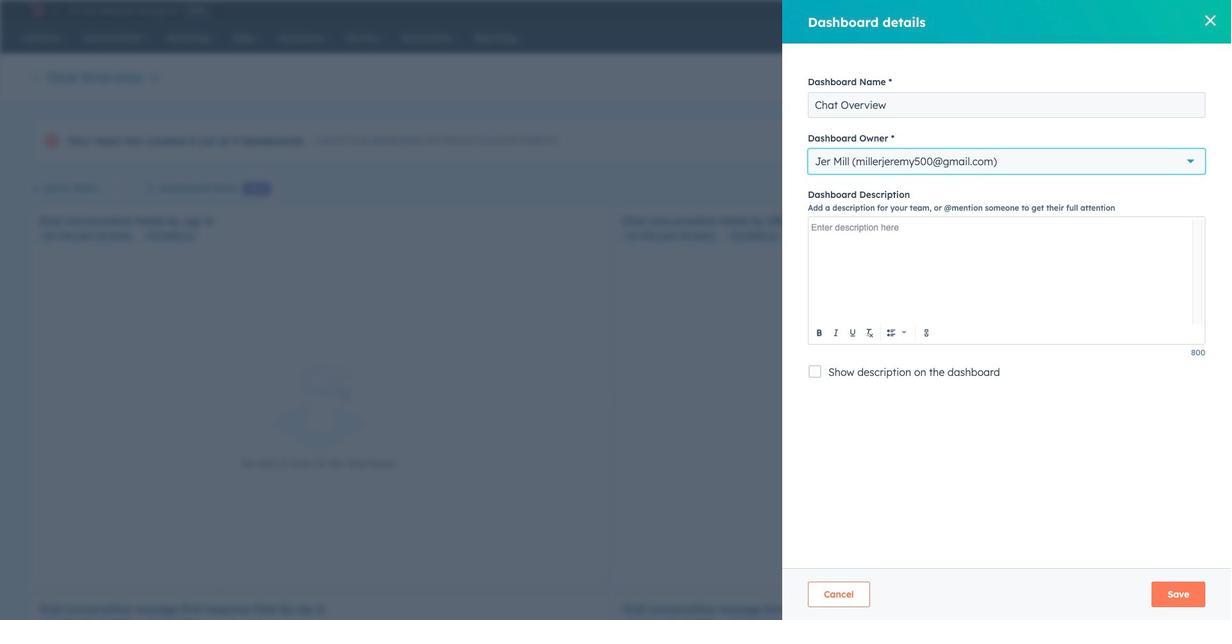 Task type: vqa. For each thing, say whether or not it's contained in the screenshot.
menu
yes



Task type: describe. For each thing, give the bounding box(es) containing it.
marketplaces image
[[1016, 6, 1027, 17]]

chat conversation average first response time by rep element
[[31, 595, 608, 621]]

chat conversation totals by rep element
[[31, 206, 608, 588]]

chat conversation totals by url element
[[614, 206, 1192, 588]]



Task type: locate. For each thing, give the bounding box(es) containing it.
group
[[884, 325, 910, 342]]

None text field
[[812, 220, 1193, 314]]

chat conversation average time to close by rep element
[[614, 595, 1192, 621]]

jer mill image
[[1112, 4, 1124, 16]]

None text field
[[808, 92, 1206, 118]]

dialog
[[782, 0, 1231, 621]]

banner
[[31, 64, 1191, 89]]

menu
[[922, 0, 1206, 21]]

Search HubSpot search field
[[1032, 27, 1177, 49]]

close image
[[1206, 15, 1216, 26]]



